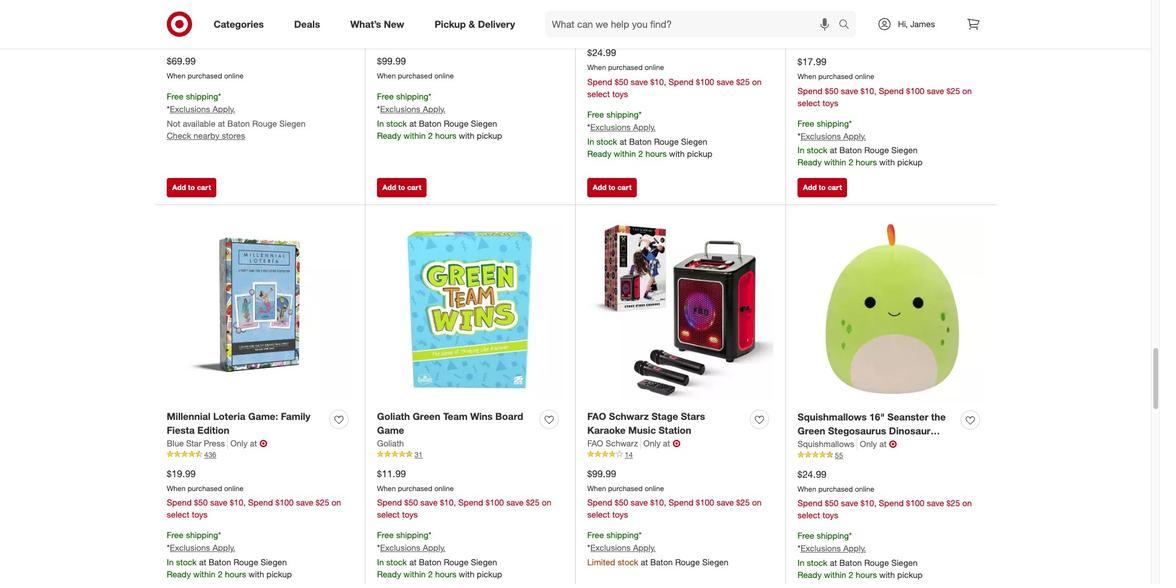 Task type: describe. For each thing, give the bounding box(es) containing it.
stegosaurus
[[828, 425, 886, 437]]

fao for fao schwarz only at ¬
[[587, 438, 603, 449]]

when for fao schwarz stage stars karaoke music station
[[587, 484, 606, 493]]

siegen for lego marvel wolverine's adamantium claws collectible building kit; x-men glove 76250
[[279, 118, 306, 128]]

exclusions apply. button for millennial loteria game: family fiesta edition
[[170, 543, 235, 555]]

game inside goliath green team wins board game
[[377, 425, 404, 437]]

millennial inside the millennial loteria game: family fiesta edition
[[167, 411, 211, 423]]

$50 for squishmallows 16" seanster the green stegosaurus dinosaur plush toy (target exclusive)
[[825, 499, 838, 509]]

siegen for fao schwarz stage stars karaoke music station
[[702, 558, 729, 568]]

pickup & delivery
[[435, 18, 515, 30]]

$10, for goliath green team wins board game
[[440, 498, 456, 508]]

star for blue star press
[[817, 26, 832, 36]]

online for millennial loteria game: family fiesta edition
[[224, 484, 244, 493]]

lego ideas bts dynamite model kit 21339
[[377, 0, 530, 24]]

at inside 'lego only at ¬'
[[214, 25, 222, 36]]

only inside squishmallows only at ¬
[[860, 439, 877, 449]]

search
[[833, 19, 862, 31]]

not
[[167, 118, 180, 128]]

baton for squishmallows 16" seanster the green stegosaurus dinosaur plush toy (target exclusive)
[[839, 558, 862, 569]]

free for blue star press millennial loteria y2k edition game
[[798, 118, 814, 128]]

blue star press only at ¬
[[167, 438, 267, 450]]

¬ right kit;
[[224, 25, 232, 37]]

claws
[[228, 11, 256, 24]]

exclusions apply. button for blue star press millennial loteria y2k edition game
[[801, 130, 866, 142]]

$100 for squishmallows 16" seanster the green stegosaurus dinosaur plush toy (target exclusive)
[[906, 499, 924, 509]]

with for blue star press millennial loteria y2k edition game
[[879, 157, 895, 168]]

blue inside blue star press only at ¬
[[167, 438, 184, 449]]

siegen for goliath green team wins board game
[[471, 558, 497, 568]]

squishmallows 16" seanster the green stegosaurus dinosaur plush toy (target exclusive)
[[798, 411, 946, 451]]

rouge for goliath green team wins board game
[[444, 558, 468, 568]]

glove
[[258, 25, 284, 37]]

delivery
[[478, 18, 515, 30]]

select for squishmallows 16" seanster the green stegosaurus dinosaur plush toy (target exclusive)
[[798, 511, 820, 521]]

$11.99 when purchased online spend $50 save $10, spend $100 save $25 on select toys
[[377, 468, 551, 520]]

y2k
[[798, 12, 816, 24]]

goliath for goliath green team wins board game
[[377, 411, 410, 423]]

toys for fao schwarz stage stars karaoke music station
[[612, 510, 628, 520]]

0 vertical spatial blue star press link
[[798, 25, 856, 37]]

exclusions for lego marvel wolverine's adamantium claws collectible building kit; x-men glove 76250
[[170, 104, 210, 114]]

fao schwarz stage stars karaoke music station link
[[587, 410, 745, 438]]

add for $69.99
[[172, 183, 186, 192]]

at inside blue star press only at ¬
[[250, 438, 257, 449]]

within for lego ideas bts dynamite model kit 21339
[[403, 130, 426, 140]]

blue star press millennial loteria y2k edition game link
[[798, 0, 956, 25]]

categories link
[[203, 11, 279, 37]]

apply. for fao schwarz stage stars karaoke music station
[[633, 543, 656, 554]]

board
[[495, 411, 523, 423]]

with for squishmallows 16" seanster the green stegosaurus dinosaur plush toy (target exclusive)
[[879, 570, 895, 581]]

436
[[204, 450, 216, 460]]

76250
[[286, 25, 313, 37]]

add to cart for $17.99
[[803, 183, 842, 192]]

shipping for fao schwarz stage stars karaoke music station
[[606, 531, 639, 541]]

shipping for blue star press millennial loteria y2k edition game
[[817, 118, 849, 128]]

adamantium
[[167, 11, 225, 24]]

baton for blue star press millennial loteria y2k edition game
[[839, 145, 862, 156]]

stock for goliath green team wins board game
[[386, 558, 407, 568]]

available
[[183, 118, 215, 128]]

check
[[167, 130, 191, 140]]

bts
[[434, 0, 453, 10]]

free for millennial loteria game: family fiesta edition
[[167, 531, 184, 541]]

lego marvel wolverine's adamantium claws collectible building kit; x-men glove 76250
[[167, 0, 313, 37]]

within for blue star press millennial loteria y2k edition game
[[824, 157, 846, 168]]

shipping for lego ideas bts dynamite model kit 21339
[[396, 91, 428, 101]]

exclusions apply. button for fao schwarz stage stars karaoke music station
[[590, 543, 656, 555]]

karaoke
[[587, 425, 626, 437]]

rouge for lego marvel wolverine's adamantium claws collectible building kit; x-men glove 76250
[[252, 118, 277, 128]]

shipping for squishmallows 16" seanster the green stegosaurus dinosaur plush toy (target exclusive)
[[817, 531, 849, 542]]

55
[[835, 451, 843, 460]]

ready for squishmallows 16" seanster the green stegosaurus dinosaur plush toy (target exclusive)
[[798, 570, 822, 581]]

squishmallows link
[[798, 438, 857, 450]]

deals link
[[284, 11, 335, 37]]

squishmallows only at ¬
[[798, 438, 897, 450]]

smithsonian link
[[587, 16, 634, 29]]

pickup for blue star press millennial loteria y2k edition game
[[897, 157, 923, 168]]

when for lego marvel wolverine's adamantium claws collectible building kit; x-men glove 76250
[[167, 71, 186, 80]]

pickup for millennial loteria game: family fiesta edition
[[267, 570, 292, 580]]

lego for lego
[[377, 25, 400, 36]]

blue for blue star press
[[798, 26, 815, 36]]

exclusions for lego ideas bts dynamite model kit 21339
[[380, 104, 420, 114]]

$19.99 when purchased online spend $50 save $10, spend $100 save $25 on select toys
[[167, 468, 341, 520]]

add to cart for $69.99
[[172, 183, 211, 192]]

free shipping * * exclusions apply. not available at baton rouge siegen check nearby stores
[[167, 91, 306, 140]]

at inside free shipping * * exclusions apply. not available at baton rouge siegen check nearby stores
[[218, 118, 225, 128]]

fao for fao schwarz stage stars karaoke music station
[[587, 411, 606, 423]]

$10, for millennial loteria game: family fiesta edition
[[230, 498, 246, 508]]

on for fao schwarz stage stars karaoke music station
[[752, 498, 762, 508]]

free for lego marvel wolverine's adamantium claws collectible building kit; x-men glove 76250
[[167, 91, 184, 101]]

hi,
[[898, 19, 908, 29]]

smithsonian
[[587, 17, 634, 27]]

green inside squishmallows 16" seanster the green stegosaurus dinosaur plush toy (target exclusive)
[[798, 425, 825, 437]]

on for millennial loteria game: family fiesta edition
[[332, 498, 341, 508]]

2 lego link from the left
[[377, 25, 400, 37]]

when for lego ideas bts dynamite model kit 21339
[[377, 71, 396, 80]]

exclusive)
[[878, 439, 924, 451]]

21339
[[393, 11, 419, 24]]

what's
[[350, 18, 381, 30]]

toy
[[826, 439, 841, 451]]

purchased down 293
[[608, 63, 643, 72]]

exclusions apply. button for goliath green team wins board game
[[380, 543, 445, 555]]

stars
[[681, 411, 705, 423]]

in for goliath green team wins board game
[[377, 558, 384, 568]]

$99.99 when purchased online
[[377, 55, 454, 80]]

schwarz for stage
[[609, 411, 649, 423]]

&
[[469, 18, 475, 30]]

2 for lego ideas bts dynamite model kit 21339
[[428, 130, 433, 140]]

in for lego ideas bts dynamite model kit 21339
[[377, 118, 384, 128]]

rouge for lego ideas bts dynamite model kit 21339
[[444, 118, 468, 128]]

when for squishmallows 16" seanster the green stegosaurus dinosaur plush toy (target exclusive)
[[798, 485, 816, 494]]

$17.99
[[798, 56, 826, 68]]

millennial loteria game: family fiesta edition link
[[167, 410, 324, 438]]

only inside blue star press only at ¬
[[230, 438, 248, 449]]

what's new link
[[340, 11, 419, 37]]

wolverine's
[[230, 0, 283, 10]]

$99.99 for fao schwarz stage stars karaoke music station
[[587, 468, 616, 480]]

blue for blue star press millennial loteria y2k edition game
[[798, 0, 818, 10]]

deals
[[294, 18, 320, 30]]

$50 for blue star press millennial loteria y2k edition game
[[825, 86, 838, 96]]

fao schwarz only at ¬
[[587, 438, 680, 450]]

online for squishmallows 16" seanster the green stegosaurus dinosaur plush toy (target exclusive)
[[855, 485, 874, 494]]

fao schwarz link
[[587, 438, 641, 450]]

select for fao schwarz stage stars karaoke music station
[[587, 510, 610, 520]]

lego marvel wolverine's adamantium claws collectible building kit; x-men glove 76250 link
[[167, 0, 324, 37]]

293
[[625, 29, 637, 38]]

seanster
[[887, 411, 928, 424]]

$69.99 when purchased online
[[167, 55, 244, 80]]

hours for millennial loteria game: family fiesta edition
[[225, 570, 246, 580]]

music
[[628, 425, 656, 437]]

55 link
[[798, 450, 984, 461]]

dynamite
[[455, 0, 499, 10]]

millennial loteria game: family fiesta edition
[[167, 411, 310, 437]]

siegen for millennial loteria game: family fiesta edition
[[261, 558, 287, 568]]

star for blue star press only at ¬
[[186, 438, 201, 449]]

2 for goliath green team wins board game
[[428, 570, 433, 580]]

fiesta
[[167, 425, 195, 437]]

toys for squishmallows 16" seanster the green stegosaurus dinosaur plush toy (target exclusive)
[[823, 511, 838, 521]]

x-
[[225, 25, 235, 37]]

station
[[659, 425, 691, 437]]

building
[[167, 25, 204, 37]]

baton for goliath green team wins board game
[[419, 558, 441, 568]]

blue star press millennial loteria y2k edition game
[[798, 0, 950, 24]]

lego only at ¬
[[167, 25, 232, 37]]

free for lego ideas bts dynamite model kit 21339
[[377, 91, 394, 101]]

select for blue star press millennial loteria y2k edition game
[[798, 98, 820, 108]]

lego ideas bts dynamite model kit 21339 link
[[377, 0, 535, 25]]

goliath green team wins board game
[[377, 411, 523, 437]]

model
[[502, 0, 530, 10]]

stores
[[222, 130, 245, 140]]

31 link
[[377, 450, 563, 461]]

add for $17.99
[[803, 183, 817, 192]]

$99.99 when purchased online spend $50 save $10, spend $100 save $25 on select toys
[[587, 468, 762, 520]]

blue star press
[[798, 26, 856, 36]]

to for $24.99
[[608, 183, 615, 192]]

0 horizontal spatial blue star press link
[[167, 438, 228, 450]]

marvel
[[196, 0, 227, 10]]

the
[[931, 411, 946, 424]]

new
[[384, 18, 404, 30]]

293 link
[[587, 29, 773, 39]]

free shipping * * exclusions apply. in stock at  baton rouge siegen ready within 2 hours with pickup for blue star press millennial loteria y2k edition game
[[798, 118, 923, 168]]

add to cart button for $69.99
[[167, 178, 217, 198]]

press for blue star press
[[834, 26, 856, 36]]

ready for goliath green team wins board game
[[377, 570, 401, 580]]

free shipping * * exclusions apply. limited stock at  baton rouge siegen
[[587, 531, 729, 568]]

14
[[625, 450, 633, 460]]



Task type: locate. For each thing, give the bounding box(es) containing it.
to
[[188, 183, 195, 192], [398, 183, 405, 192], [608, 183, 615, 192], [819, 183, 826, 192]]

online down 'search' button on the right top of page
[[855, 72, 874, 81]]

goliath inside goliath green team wins board game
[[377, 411, 410, 423]]

add to cart button for $24.99
[[587, 178, 637, 198]]

hi, james
[[898, 19, 935, 29]]

when down $69.99
[[167, 71, 186, 80]]

$50 down 55
[[825, 499, 838, 509]]

436 link
[[167, 450, 353, 461]]

purchased inside $99.99 when purchased online
[[398, 71, 432, 80]]

1 vertical spatial blue
[[798, 26, 815, 36]]

purchased inside $11.99 when purchased online spend $50 save $10, spend $100 save $25 on select toys
[[398, 484, 432, 493]]

loteria up blue star press only at ¬
[[213, 411, 245, 423]]

search button
[[833, 11, 862, 40]]

when down $19.99
[[167, 484, 186, 493]]

0 vertical spatial blue
[[798, 0, 818, 10]]

lego link down adamantium
[[167, 25, 192, 37]]

0 vertical spatial star
[[821, 0, 840, 10]]

only inside 'lego only at ¬'
[[195, 25, 212, 36]]

add for $24.99
[[593, 183, 606, 192]]

$99.99
[[377, 55, 406, 67], [587, 468, 616, 480]]

online down 436 link
[[224, 484, 244, 493]]

siegen for lego ideas bts dynamite model kit 21339
[[471, 118, 497, 128]]

4 add to cart button from the left
[[798, 178, 847, 198]]

free shipping * * exclusions apply. in stock at  baton rouge siegen ready within 2 hours with pickup for goliath green team wins board game
[[377, 531, 502, 580]]

0 horizontal spatial $24.99
[[587, 47, 616, 59]]

apply. inside free shipping * * exclusions apply. not available at baton rouge siegen check nearby stores
[[212, 104, 235, 114]]

0 vertical spatial edition
[[819, 12, 851, 24]]

$99.99 inside $99.99 when purchased online spend $50 save $10, spend $100 save $25 on select toys
[[587, 468, 616, 480]]

apply.
[[212, 104, 235, 114], [423, 104, 445, 114], [633, 122, 656, 132], [843, 131, 866, 141], [212, 543, 235, 554], [423, 543, 445, 554], [633, 543, 656, 554], [843, 544, 866, 554]]

collectible
[[259, 11, 308, 24]]

baton
[[227, 118, 250, 128], [419, 118, 441, 128], [629, 136, 652, 147], [839, 145, 862, 156], [209, 558, 231, 568], [419, 558, 441, 568], [650, 558, 673, 568], [839, 558, 862, 569]]

nearby
[[194, 130, 219, 140]]

0 vertical spatial schwarz
[[609, 411, 649, 423]]

cart
[[197, 183, 211, 192], [407, 183, 421, 192], [617, 183, 632, 192], [828, 183, 842, 192]]

$24.99 when purchased online spend $50 save $10, spend $100 save $25 on select toys down 293 'link'
[[587, 47, 762, 99]]

when for millennial loteria game: family fiesta edition
[[167, 484, 186, 493]]

only down the millennial loteria game: family fiesta edition
[[230, 438, 248, 449]]

1 add to cart button from the left
[[167, 178, 217, 198]]

lego down kit
[[377, 25, 400, 36]]

schwarz
[[609, 411, 649, 423], [606, 438, 638, 449]]

31
[[414, 450, 423, 460]]

only inside fao schwarz only at ¬
[[643, 438, 661, 449]]

1 vertical spatial edition
[[197, 425, 229, 437]]

on
[[752, 77, 762, 87], [962, 86, 972, 96], [332, 498, 341, 508], [542, 498, 551, 508], [752, 498, 762, 508], [962, 499, 972, 509]]

$99.99 down 'fao schwarz' 'link'
[[587, 468, 616, 480]]

shipping inside free shipping * * exclusions apply. limited stock at  baton rouge siegen
[[606, 531, 639, 541]]

limited
[[587, 558, 615, 568]]

lego link down kit
[[377, 25, 400, 37]]

online down 55 link
[[855, 485, 874, 494]]

exclusions for fao schwarz stage stars karaoke music station
[[590, 543, 631, 554]]

select for millennial loteria game: family fiesta edition
[[167, 510, 189, 520]]

lego
[[167, 0, 194, 10], [377, 0, 404, 10], [167, 25, 189, 36], [377, 25, 400, 36]]

0 horizontal spatial loteria
[[213, 411, 245, 423]]

lego inside lego ideas bts dynamite model kit 21339
[[377, 0, 404, 10]]

loteria inside the millennial loteria game: family fiesta edition
[[213, 411, 245, 423]]

pickup for goliath green team wins board game
[[477, 570, 502, 580]]

when down the what's new link on the top of page
[[377, 71, 396, 80]]

apply. inside free shipping * * exclusions apply. limited stock at  baton rouge siegen
[[633, 543, 656, 554]]

millennial loteria game: family fiesta edition image
[[167, 217, 353, 403], [167, 217, 353, 403]]

14 link
[[587, 450, 773, 461]]

purchased down 14
[[608, 484, 643, 493]]

$100 inside $11.99 when purchased online spend $50 save $10, spend $100 save $25 on select toys
[[486, 498, 504, 508]]

plush
[[798, 439, 823, 451]]

1 horizontal spatial game
[[854, 12, 881, 24]]

0 vertical spatial squishmallows
[[798, 411, 867, 424]]

purchased down $11.99
[[398, 484, 432, 493]]

rouge inside free shipping * * exclusions apply. limited stock at  baton rouge siegen
[[675, 558, 700, 568]]

$25 inside $11.99 when purchased online spend $50 save $10, spend $100 save $25 on select toys
[[526, 498, 540, 508]]

1 horizontal spatial millennial
[[871, 0, 915, 10]]

squishmallows inside squishmallows 16" seanster the green stegosaurus dinosaur plush toy (target exclusive)
[[798, 411, 867, 424]]

$25 for squishmallows 16" seanster the green stegosaurus dinosaur plush toy (target exclusive)
[[946, 499, 960, 509]]

1 vertical spatial $24.99
[[798, 469, 826, 481]]

siegen inside free shipping * * exclusions apply. not available at baton rouge siegen check nearby stores
[[279, 118, 306, 128]]

select inside $99.99 when purchased online spend $50 save $10, spend $100 save $25 on select toys
[[587, 510, 610, 520]]

free shipping * * exclusions apply. in stock at  baton rouge siegen ready within 2 hours with pickup
[[377, 91, 502, 140], [587, 109, 712, 159], [798, 118, 923, 168], [167, 531, 292, 580], [377, 531, 502, 580], [798, 531, 923, 581]]

purchased for squishmallows 16" seanster the green stegosaurus dinosaur plush toy (target exclusive)
[[818, 485, 853, 494]]

1 vertical spatial squishmallows
[[798, 439, 854, 449]]

purchased down $19.99
[[188, 484, 222, 493]]

cart for $99.99
[[407, 183, 421, 192]]

loteria
[[918, 0, 950, 10], [213, 411, 245, 423]]

$100 inside $99.99 when purchased online spend $50 save $10, spend $100 save $25 on select toys
[[696, 498, 714, 508]]

blue down 'fiesta'
[[167, 438, 184, 449]]

pickup
[[435, 18, 466, 30]]

on for squishmallows 16" seanster the green stegosaurus dinosaur plush toy (target exclusive)
[[962, 499, 972, 509]]

2 add to cart button from the left
[[377, 178, 427, 198]]

purchased inside $17.99 when purchased online spend $50 save $10, spend $100 save $25 on select toys
[[818, 72, 853, 81]]

toys inside $17.99 when purchased online spend $50 save $10, spend $100 save $25 on select toys
[[823, 98, 838, 108]]

1 fao from the top
[[587, 411, 606, 423]]

millennial up hi,
[[871, 0, 915, 10]]

1 to from the left
[[188, 183, 195, 192]]

goliath
[[377, 411, 410, 423], [377, 438, 404, 449]]

blue down y2k
[[798, 26, 815, 36]]

$99.99 inside $99.99 when purchased online
[[377, 55, 406, 67]]

when inside $99.99 when purchased online
[[377, 71, 396, 80]]

exclusions apply. button
[[170, 103, 235, 115], [380, 103, 445, 115], [590, 121, 656, 133], [801, 130, 866, 142], [170, 543, 235, 555], [380, 543, 445, 555], [590, 543, 656, 555], [801, 543, 866, 555]]

1 horizontal spatial blue star press link
[[798, 25, 856, 37]]

free for fao schwarz stage stars karaoke music station
[[587, 531, 604, 541]]

blue star press link up 436
[[167, 438, 228, 450]]

squishmallows inside squishmallows only at ¬
[[798, 439, 854, 449]]

$10, inside the $19.99 when purchased online spend $50 save $10, spend $100 save $25 on select toys
[[230, 498, 246, 508]]

1 lego link from the left
[[167, 25, 192, 37]]

schwarz inside fao schwarz stage stars karaoke music station
[[609, 411, 649, 423]]

shipping inside free shipping * * exclusions apply. not available at baton rouge siegen check nearby stores
[[186, 91, 218, 101]]

stage
[[651, 411, 678, 423]]

ready
[[377, 130, 401, 140], [587, 148, 611, 159], [798, 157, 822, 168], [167, 570, 191, 580], [377, 570, 401, 580], [798, 570, 822, 581]]

$50 down 293
[[615, 77, 628, 87]]

cart for $17.99
[[828, 183, 842, 192]]

toys for goliath green team wins board game
[[402, 510, 418, 520]]

1 vertical spatial game
[[377, 425, 404, 437]]

0 vertical spatial fao
[[587, 411, 606, 423]]

goliath up $11.99
[[377, 438, 404, 449]]

$10, inside $11.99 when purchased online spend $50 save $10, spend $100 save $25 on select toys
[[440, 498, 456, 508]]

loteria up the james
[[918, 0, 950, 10]]

press down blue star press millennial loteria y2k edition game
[[834, 26, 856, 36]]

apply. for lego ideas bts dynamite model kit 21339
[[423, 104, 445, 114]]

3 add to cart button from the left
[[587, 178, 637, 198]]

game
[[854, 12, 881, 24], [377, 425, 404, 437]]

3 to from the left
[[608, 183, 615, 192]]

baton inside free shipping * * exclusions apply. not available at baton rouge siegen check nearby stores
[[227, 118, 250, 128]]

game left hi,
[[854, 12, 881, 24]]

blue star press link down y2k
[[798, 25, 856, 37]]

press up 436
[[204, 438, 225, 449]]

1 cart from the left
[[197, 183, 211, 192]]

in for millennial loteria game: family fiesta edition
[[167, 558, 174, 568]]

$25 for millennial loteria game: family fiesta edition
[[316, 498, 329, 508]]

select inside $17.99 when purchased online spend $50 save $10, spend $100 save $25 on select toys
[[798, 98, 820, 108]]

toys inside $99.99 when purchased online spend $50 save $10, spend $100 save $25 on select toys
[[612, 510, 628, 520]]

when for blue star press millennial loteria y2k edition game
[[798, 72, 816, 81]]

when inside $17.99 when purchased online spend $50 save $10, spend $100 save $25 on select toys
[[798, 72, 816, 81]]

$10,
[[650, 77, 666, 87], [860, 86, 876, 96], [230, 498, 246, 508], [440, 498, 456, 508], [650, 498, 666, 508], [860, 499, 876, 509]]

rouge inside free shipping * * exclusions apply. not available at baton rouge siegen check nearby stores
[[252, 118, 277, 128]]

dinosaur
[[889, 425, 931, 437]]

$19.99
[[167, 468, 196, 480]]

online inside $11.99 when purchased online spend $50 save $10, spend $100 save $25 on select toys
[[434, 484, 454, 493]]

blue
[[798, 0, 818, 10], [798, 26, 815, 36], [167, 438, 184, 449]]

baton for lego ideas bts dynamite model kit 21339
[[419, 118, 441, 128]]

lego link
[[167, 25, 192, 37], [377, 25, 400, 37]]

press inside blue star press only at ¬
[[204, 438, 225, 449]]

when down $11.99
[[377, 484, 396, 493]]

free inside free shipping * * exclusions apply. not available at baton rouge siegen check nearby stores
[[167, 91, 184, 101]]

$25 inside $17.99 when purchased online spend $50 save $10, spend $100 save $25 on select toys
[[946, 86, 960, 96]]

$99.99 down new
[[377, 55, 406, 67]]

press for blue star press millennial loteria y2k edition game
[[843, 0, 869, 10]]

$50 for millennial loteria game: family fiesta edition
[[194, 498, 208, 508]]

exclusions apply. button for lego ideas bts dynamite model kit 21339
[[380, 103, 445, 115]]

0 vertical spatial green
[[413, 411, 440, 423]]

free for squishmallows 16" seanster the green stegosaurus dinosaur plush toy (target exclusive)
[[798, 531, 814, 542]]

game inside blue star press millennial loteria y2k edition game
[[854, 12, 881, 24]]

ideas
[[407, 0, 431, 10]]

wins
[[470, 411, 493, 423]]

$24.99 down smithsonian link
[[587, 47, 616, 59]]

game up goliath link
[[377, 425, 404, 437]]

$10, inside $99.99 when purchased online spend $50 save $10, spend $100 save $25 on select toys
[[650, 498, 666, 508]]

toys inside the $19.99 when purchased online spend $50 save $10, spend $100 save $25 on select toys
[[192, 510, 208, 520]]

hours for squishmallows 16" seanster the green stegosaurus dinosaur plush toy (target exclusive)
[[856, 570, 877, 581]]

purchased inside $69.99 when purchased online
[[188, 71, 222, 80]]

within for millennial loteria game: family fiesta edition
[[193, 570, 215, 580]]

with
[[459, 130, 474, 140], [669, 148, 685, 159], [879, 157, 895, 168], [249, 570, 264, 580], [459, 570, 474, 580], [879, 570, 895, 581]]

0 horizontal spatial $24.99 when purchased online spend $50 save $10, spend $100 save $25 on select toys
[[587, 47, 762, 99]]

1 vertical spatial $99.99
[[587, 468, 616, 480]]

$25 for fao schwarz stage stars karaoke music station
[[736, 498, 750, 508]]

add to cart button for $99.99
[[377, 178, 427, 198]]

1 horizontal spatial $99.99
[[587, 468, 616, 480]]

only down music in the bottom of the page
[[643, 438, 661, 449]]

1 vertical spatial $24.99 when purchased online spend $50 save $10, spend $100 save $25 on select toys
[[798, 469, 972, 521]]

at inside free shipping * * exclusions apply. limited stock at  baton rouge siegen
[[641, 558, 648, 568]]

1 horizontal spatial lego link
[[377, 25, 400, 37]]

3 add to cart from the left
[[593, 183, 632, 192]]

$25 inside the $19.99 when purchased online spend $50 save $10, spend $100 save $25 on select toys
[[316, 498, 329, 508]]

*
[[218, 91, 221, 101], [428, 91, 431, 101], [167, 104, 170, 114], [377, 104, 380, 114], [639, 109, 642, 120], [849, 118, 852, 128], [587, 122, 590, 132], [798, 131, 801, 141], [218, 531, 221, 541], [428, 531, 431, 541], [639, 531, 642, 541], [849, 531, 852, 542], [167, 543, 170, 554], [377, 543, 380, 554], [587, 543, 590, 554], [798, 544, 801, 554]]

stock inside free shipping * * exclusions apply. limited stock at  baton rouge siegen
[[618, 558, 638, 568]]

fao schwarz stage stars karaoke music station image
[[587, 217, 773, 403], [587, 217, 773, 403]]

squishmallows 16" seanster the green stegosaurus dinosaur plush toy (target exclusive) link
[[798, 411, 956, 451]]

only down stegosaurus
[[860, 439, 877, 449]]

$100
[[696, 77, 714, 87], [906, 86, 924, 96], [275, 498, 294, 508], [486, 498, 504, 508], [696, 498, 714, 508], [906, 499, 924, 509]]

edition up blue star press
[[819, 12, 851, 24]]

add to cart
[[172, 183, 211, 192], [382, 183, 421, 192], [593, 183, 632, 192], [803, 183, 842, 192]]

4 add to cart from the left
[[803, 183, 842, 192]]

on inside $17.99 when purchased online spend $50 save $10, spend $100 save $25 on select toys
[[962, 86, 972, 96]]

shipping for lego marvel wolverine's adamantium claws collectible building kit; x-men glove 76250
[[186, 91, 218, 101]]

$50 inside $11.99 when purchased online spend $50 save $10, spend $100 save $25 on select toys
[[404, 498, 418, 508]]

toys inside $11.99 when purchased online spend $50 save $10, spend $100 save $25 on select toys
[[402, 510, 418, 520]]

star down 'fiesta'
[[186, 438, 201, 449]]

when inside $69.99 when purchased online
[[167, 71, 186, 80]]

online up free shipping * * exclusions apply. not available at baton rouge siegen check nearby stores
[[224, 71, 244, 80]]

2 vertical spatial press
[[204, 438, 225, 449]]

to for $99.99
[[398, 183, 405, 192]]

16"
[[869, 411, 885, 424]]

0 vertical spatial press
[[843, 0, 869, 10]]

0 vertical spatial loteria
[[918, 0, 950, 10]]

lego down adamantium
[[167, 25, 189, 36]]

hours
[[435, 130, 456, 140], [645, 148, 667, 159], [856, 157, 877, 168], [225, 570, 246, 580], [435, 570, 456, 580], [856, 570, 877, 581]]

green left team
[[413, 411, 440, 423]]

squishmallows up squishmallows link
[[798, 411, 867, 424]]

only down adamantium
[[195, 25, 212, 36]]

stock for squishmallows 16" seanster the green stegosaurus dinosaur plush toy (target exclusive)
[[807, 558, 827, 569]]

4 add from the left
[[803, 183, 817, 192]]

select inside $11.99 when purchased online spend $50 save $10, spend $100 save $25 on select toys
[[377, 510, 400, 520]]

to for $69.99
[[188, 183, 195, 192]]

add
[[172, 183, 186, 192], [382, 183, 396, 192], [593, 183, 606, 192], [803, 183, 817, 192]]

when down $17.99 on the top
[[798, 72, 816, 81]]

toys for blue star press millennial loteria y2k edition game
[[823, 98, 838, 108]]

select for goliath green team wins board game
[[377, 510, 400, 520]]

exclusions apply. button for squishmallows 16" seanster the green stegosaurus dinosaur plush toy (target exclusive)
[[801, 543, 866, 555]]

online inside the $19.99 when purchased online spend $50 save $10, spend $100 save $25 on select toys
[[224, 484, 244, 493]]

1 vertical spatial goliath
[[377, 438, 404, 449]]

0 vertical spatial $99.99
[[377, 55, 406, 67]]

1 add to cart from the left
[[172, 183, 211, 192]]

purchased down $17.99 on the top
[[818, 72, 853, 81]]

within for goliath green team wins board game
[[403, 570, 426, 580]]

add for $99.99
[[382, 183, 396, 192]]

$50
[[615, 77, 628, 87], [825, 86, 838, 96], [194, 498, 208, 508], [404, 498, 418, 508], [615, 498, 628, 508], [825, 499, 838, 509]]

rouge for fao schwarz stage stars karaoke music station
[[675, 558, 700, 568]]

spend
[[587, 77, 612, 87], [669, 77, 694, 87], [798, 86, 823, 96], [879, 86, 904, 96], [167, 498, 192, 508], [248, 498, 273, 508], [377, 498, 402, 508], [458, 498, 483, 508], [587, 498, 612, 508], [669, 498, 694, 508], [798, 499, 823, 509], [879, 499, 904, 509]]

pickup for lego ideas bts dynamite model kit 21339
[[477, 130, 502, 140]]

press up search
[[843, 0, 869, 10]]

add to cart button
[[167, 178, 217, 198], [377, 178, 427, 198], [587, 178, 637, 198], [798, 178, 847, 198]]

exclusions inside free shipping * * exclusions apply. not available at baton rouge siegen check nearby stores
[[170, 104, 210, 114]]

$24.99 down plush
[[798, 469, 826, 481]]

star left 'search' button on the right top of page
[[817, 26, 832, 36]]

$50 inside $17.99 when purchased online spend $50 save $10, spend $100 save $25 on select toys
[[825, 86, 838, 96]]

fao schwarz stage stars karaoke music station
[[587, 411, 705, 437]]

on inside $99.99 when purchased online spend $50 save $10, spend $100 save $25 on select toys
[[752, 498, 762, 508]]

$100 for goliath green team wins board game
[[486, 498, 504, 508]]

online down 293 'link'
[[645, 63, 664, 72]]

siegen
[[279, 118, 306, 128], [471, 118, 497, 128], [681, 136, 707, 147], [891, 145, 918, 156], [261, 558, 287, 568], [471, 558, 497, 568], [702, 558, 729, 568], [891, 558, 918, 569]]

0 vertical spatial millennial
[[871, 0, 915, 10]]

stock
[[386, 118, 407, 128], [597, 136, 617, 147], [807, 145, 827, 156], [176, 558, 197, 568], [386, 558, 407, 568], [618, 558, 638, 568], [807, 558, 827, 569]]

purchased down 55
[[818, 485, 853, 494]]

siegen inside free shipping * * exclusions apply. limited stock at  baton rouge siegen
[[702, 558, 729, 568]]

2 for millennial loteria game: family fiesta edition
[[218, 570, 222, 580]]

$50 down 14
[[615, 498, 628, 508]]

$100 inside $17.99 when purchased online spend $50 save $10, spend $100 save $25 on select toys
[[906, 86, 924, 96]]

free inside free shipping * * exclusions apply. limited stock at  baton rouge siegen
[[587, 531, 604, 541]]

online inside $99.99 when purchased online
[[434, 71, 454, 80]]

$25 for blue star press millennial loteria y2k edition game
[[946, 86, 960, 96]]

hours for goliath green team wins board game
[[435, 570, 456, 580]]

schwarz inside fao schwarz only at ¬
[[606, 438, 638, 449]]

0 horizontal spatial lego link
[[167, 25, 192, 37]]

on inside $11.99 when purchased online spend $50 save $10, spend $100 save $25 on select toys
[[542, 498, 551, 508]]

4 to from the left
[[819, 183, 826, 192]]

1 horizontal spatial $24.99
[[798, 469, 826, 481]]

$100 inside the $19.99 when purchased online spend $50 save $10, spend $100 save $25 on select toys
[[275, 498, 294, 508]]

$24.99 when purchased online spend $50 save $10, spend $100 save $25 on select toys
[[587, 47, 762, 99], [798, 469, 972, 521]]

lego inside 'lego only at ¬'
[[167, 25, 189, 36]]

when inside $11.99 when purchased online spend $50 save $10, spend $100 save $25 on select toys
[[377, 484, 396, 493]]

family
[[281, 411, 310, 423]]

2 cart from the left
[[407, 183, 421, 192]]

on inside the $19.99 when purchased online spend $50 save $10, spend $100 save $25 on select toys
[[332, 498, 341, 508]]

lego up kit
[[377, 0, 404, 10]]

$10, inside $17.99 when purchased online spend $50 save $10, spend $100 save $25 on select toys
[[860, 86, 876, 96]]

fao up karaoke
[[587, 411, 606, 423]]

toys for millennial loteria game: family fiesta edition
[[192, 510, 208, 520]]

What can we help you find? suggestions appear below search field
[[545, 11, 842, 37]]

purchased down new
[[398, 71, 432, 80]]

men
[[235, 25, 255, 37]]

purchased down $69.99
[[188, 71, 222, 80]]

green up plush
[[798, 425, 825, 437]]

exclusions for squishmallows 16" seanster the green stegosaurus dinosaur plush toy (target exclusive)
[[801, 544, 841, 554]]

4 cart from the left
[[828, 183, 842, 192]]

¬ down station
[[673, 438, 680, 450]]

$24.99 when purchased online spend $50 save $10, spend $100 save $25 on select toys down 55 link
[[798, 469, 972, 521]]

2 goliath from the top
[[377, 438, 404, 449]]

0 vertical spatial $24.99 when purchased online spend $50 save $10, spend $100 save $25 on select toys
[[587, 47, 762, 99]]

when down smithsonian link
[[587, 63, 606, 72]]

lego for lego ideas bts dynamite model kit 21339
[[377, 0, 404, 10]]

kit
[[377, 11, 390, 24]]

online
[[645, 63, 664, 72], [224, 71, 244, 80], [434, 71, 454, 80], [855, 72, 874, 81], [224, 484, 244, 493], [434, 484, 454, 493], [645, 484, 664, 493], [855, 485, 874, 494]]

squishmallows
[[798, 411, 867, 424], [798, 439, 854, 449]]

$50 down $17.99 on the top
[[825, 86, 838, 96]]

blue up y2k
[[798, 0, 818, 10]]

when
[[587, 63, 606, 72], [167, 71, 186, 80], [377, 71, 396, 80], [798, 72, 816, 81], [167, 484, 186, 493], [377, 484, 396, 493], [587, 484, 606, 493], [798, 485, 816, 494]]

3 cart from the left
[[617, 183, 632, 192]]

stock for blue star press millennial loteria y2k edition game
[[807, 145, 827, 156]]

online down 31 link
[[434, 484, 454, 493]]

online inside $99.99 when purchased online spend $50 save $10, spend $100 save $25 on select toys
[[645, 484, 664, 493]]

blue inside blue star press millennial loteria y2k edition game
[[798, 0, 818, 10]]

$17.99 when purchased online spend $50 save $10, spend $100 save $25 on select toys
[[798, 56, 972, 108]]

0 vertical spatial $24.99
[[587, 47, 616, 59]]

fao inside fao schwarz stage stars karaoke music station
[[587, 411, 606, 423]]

2 vertical spatial star
[[186, 438, 201, 449]]

2 to from the left
[[398, 183, 405, 192]]

select inside the $19.99 when purchased online spend $50 save $10, spend $100 save $25 on select toys
[[167, 510, 189, 520]]

green inside goliath green team wins board game
[[413, 411, 440, 423]]

1 add from the left
[[172, 183, 186, 192]]

baton for fao schwarz stage stars karaoke music station
[[650, 558, 673, 568]]

1 vertical spatial schwarz
[[606, 438, 638, 449]]

0 horizontal spatial $99.99
[[377, 55, 406, 67]]

to for $17.99
[[819, 183, 826, 192]]

2
[[428, 130, 433, 140], [638, 148, 643, 159], [849, 157, 853, 168], [218, 570, 222, 580], [428, 570, 433, 580], [849, 570, 853, 581]]

1 vertical spatial blue star press link
[[167, 438, 228, 450]]

¬ down dinosaur
[[889, 438, 897, 450]]

millennial inside blue star press millennial loteria y2k edition game
[[871, 0, 915, 10]]

in for blue star press millennial loteria y2k edition game
[[798, 145, 804, 156]]

1 horizontal spatial loteria
[[918, 0, 950, 10]]

0 horizontal spatial millennial
[[167, 411, 211, 423]]

game:
[[248, 411, 278, 423]]

online inside $17.99 when purchased online spend $50 save $10, spend $100 save $25 on select toys
[[855, 72, 874, 81]]

schwarz for only
[[606, 438, 638, 449]]

fao
[[587, 411, 606, 423], [587, 438, 603, 449]]

2 squishmallows from the top
[[798, 439, 854, 449]]

1 vertical spatial star
[[817, 26, 832, 36]]

1 horizontal spatial $24.99 when purchased online spend $50 save $10, spend $100 save $25 on select toys
[[798, 469, 972, 521]]

star inside blue star press only at ¬
[[186, 438, 201, 449]]

0 horizontal spatial green
[[413, 411, 440, 423]]

schwarz up 14
[[606, 438, 638, 449]]

millennial
[[871, 0, 915, 10], [167, 411, 211, 423]]

purchased inside $99.99 when purchased online spend $50 save $10, spend $100 save $25 on select toys
[[608, 484, 643, 493]]

2 vertical spatial blue
[[167, 438, 184, 449]]

free shipping * * exclusions apply. in stock at  baton rouge siegen ready within 2 hours with pickup for millennial loteria game: family fiesta edition
[[167, 531, 292, 580]]

purchased for blue star press millennial loteria y2k edition game
[[818, 72, 853, 81]]

online inside $69.99 when purchased online
[[224, 71, 244, 80]]

pickup for squishmallows 16" seanster the green stegosaurus dinosaur plush toy (target exclusive)
[[897, 570, 923, 581]]

squishmallows up 55
[[798, 439, 854, 449]]

0 vertical spatial goliath
[[377, 411, 410, 423]]

online down 14 link
[[645, 484, 664, 493]]

1 squishmallows from the top
[[798, 411, 867, 424]]

1 goliath from the top
[[377, 411, 410, 423]]

2 add from the left
[[382, 183, 396, 192]]

$50 inside $99.99 when purchased online spend $50 save $10, spend $100 save $25 on select toys
[[615, 498, 628, 508]]

when inside the $19.99 when purchased online spend $50 save $10, spend $100 save $25 on select toys
[[167, 484, 186, 493]]

purchased inside the $19.99 when purchased online spend $50 save $10, spend $100 save $25 on select toys
[[188, 484, 222, 493]]

cart for $69.99
[[197, 183, 211, 192]]

baton inside free shipping * * exclusions apply. limited stock at  baton rouge siegen
[[650, 558, 673, 568]]

edition up blue star press only at ¬
[[197, 425, 229, 437]]

add to cart button for $17.99
[[798, 178, 847, 198]]

goliath link
[[377, 438, 404, 450]]

at inside squishmallows only at ¬
[[879, 439, 887, 449]]

star up blue star press
[[821, 0, 840, 10]]

lego for lego marvel wolverine's adamantium claws collectible building kit; x-men glove 76250
[[167, 0, 194, 10]]

0 vertical spatial game
[[854, 12, 881, 24]]

loteria inside blue star press millennial loteria y2k edition game
[[918, 0, 950, 10]]

shipping for millennial loteria game: family fiesta edition
[[186, 531, 218, 541]]

blue star press link
[[798, 25, 856, 37], [167, 438, 228, 450]]

apply. for millennial loteria game: family fiesta edition
[[212, 543, 235, 554]]

edition inside the millennial loteria game: family fiesta edition
[[197, 425, 229, 437]]

lego up adamantium
[[167, 0, 194, 10]]

when down 'fao schwarz' 'link'
[[587, 484, 606, 493]]

$50 down $11.99
[[404, 498, 418, 508]]

1 vertical spatial loteria
[[213, 411, 245, 423]]

goliath up goliath link
[[377, 411, 410, 423]]

when for goliath green team wins board game
[[377, 484, 396, 493]]

2 add to cart from the left
[[382, 183, 421, 192]]

$50 down $19.99
[[194, 498, 208, 508]]

free shipping * * exclusions apply. in stock at  baton rouge siegen ready within 2 hours with pickup for squishmallows 16" seanster the green stegosaurus dinosaur plush toy (target exclusive)
[[798, 531, 923, 581]]

2 fao from the top
[[587, 438, 603, 449]]

$10, for blue star press millennial loteria y2k edition game
[[860, 86, 876, 96]]

edition
[[819, 12, 851, 24], [197, 425, 229, 437]]

with for lego ideas bts dynamite model kit 21339
[[459, 130, 474, 140]]

kit;
[[207, 25, 222, 37]]

apply. for blue star press millennial loteria y2k edition game
[[843, 131, 866, 141]]

exclusions
[[170, 104, 210, 114], [380, 104, 420, 114], [590, 122, 631, 132], [801, 131, 841, 141], [170, 543, 210, 554], [380, 543, 420, 554], [590, 543, 631, 554], [801, 544, 841, 554]]

add to cart for $24.99
[[593, 183, 632, 192]]

on for goliath green team wins board game
[[542, 498, 551, 508]]

1 horizontal spatial green
[[798, 425, 825, 437]]

what's new
[[350, 18, 404, 30]]

at inside fao schwarz only at ¬
[[663, 438, 670, 449]]

baton for lego marvel wolverine's adamantium claws collectible building kit; x-men glove 76250
[[227, 118, 250, 128]]

online down pickup
[[434, 71, 454, 80]]

0 horizontal spatial edition
[[197, 425, 229, 437]]

1 vertical spatial fao
[[587, 438, 603, 449]]

online for blue star press millennial loteria y2k edition game
[[855, 72, 874, 81]]

schwarz up music in the bottom of the page
[[609, 411, 649, 423]]

1 horizontal spatial edition
[[819, 12, 851, 24]]

purchased for millennial loteria game: family fiesta edition
[[188, 484, 222, 493]]

1 vertical spatial millennial
[[167, 411, 211, 423]]

siegen for blue star press millennial loteria y2k edition game
[[891, 145, 918, 156]]

¬ down game: at left
[[259, 438, 267, 450]]

when inside $99.99 when purchased online spend $50 save $10, spend $100 save $25 on select toys
[[587, 484, 606, 493]]

1 vertical spatial press
[[834, 26, 856, 36]]

0 horizontal spatial game
[[377, 425, 404, 437]]

online for goliath green team wins board game
[[434, 484, 454, 493]]

$11.99
[[377, 468, 406, 480]]

exclusions inside free shipping * * exclusions apply. limited stock at  baton rouge siegen
[[590, 543, 631, 554]]

$25 inside $99.99 when purchased online spend $50 save $10, spend $100 save $25 on select toys
[[736, 498, 750, 508]]

star inside blue star press millennial loteria y2k edition game
[[821, 0, 840, 10]]

squishmallows 16" seanster the green stegosaurus dinosaur plush toy (target exclusive) image
[[798, 217, 984, 404], [798, 217, 984, 404]]

team
[[443, 411, 468, 423]]

$99.99 for lego ideas bts dynamite model kit 21339
[[377, 55, 406, 67]]

goliath green team wins board game image
[[377, 217, 563, 403], [377, 217, 563, 403]]

1 vertical spatial green
[[798, 425, 825, 437]]

millennial up 'fiesta'
[[167, 411, 211, 423]]

$69.99
[[167, 55, 196, 67]]

check nearby stores button
[[167, 130, 245, 142]]

3 add from the left
[[593, 183, 606, 192]]

edition inside blue star press millennial loteria y2k edition game
[[819, 12, 851, 24]]

lego inside lego marvel wolverine's adamantium claws collectible building kit; x-men glove 76250
[[167, 0, 194, 10]]

fao inside fao schwarz only at ¬
[[587, 438, 603, 449]]

when down plush
[[798, 485, 816, 494]]

press inside blue star press millennial loteria y2k edition game
[[843, 0, 869, 10]]

$50 inside the $19.99 when purchased online spend $50 save $10, spend $100 save $25 on select toys
[[194, 498, 208, 508]]

fao down karaoke
[[587, 438, 603, 449]]

$50 for fao schwarz stage stars karaoke music station
[[615, 498, 628, 508]]



Task type: vqa. For each thing, say whether or not it's contained in the screenshot.
$11.99
yes



